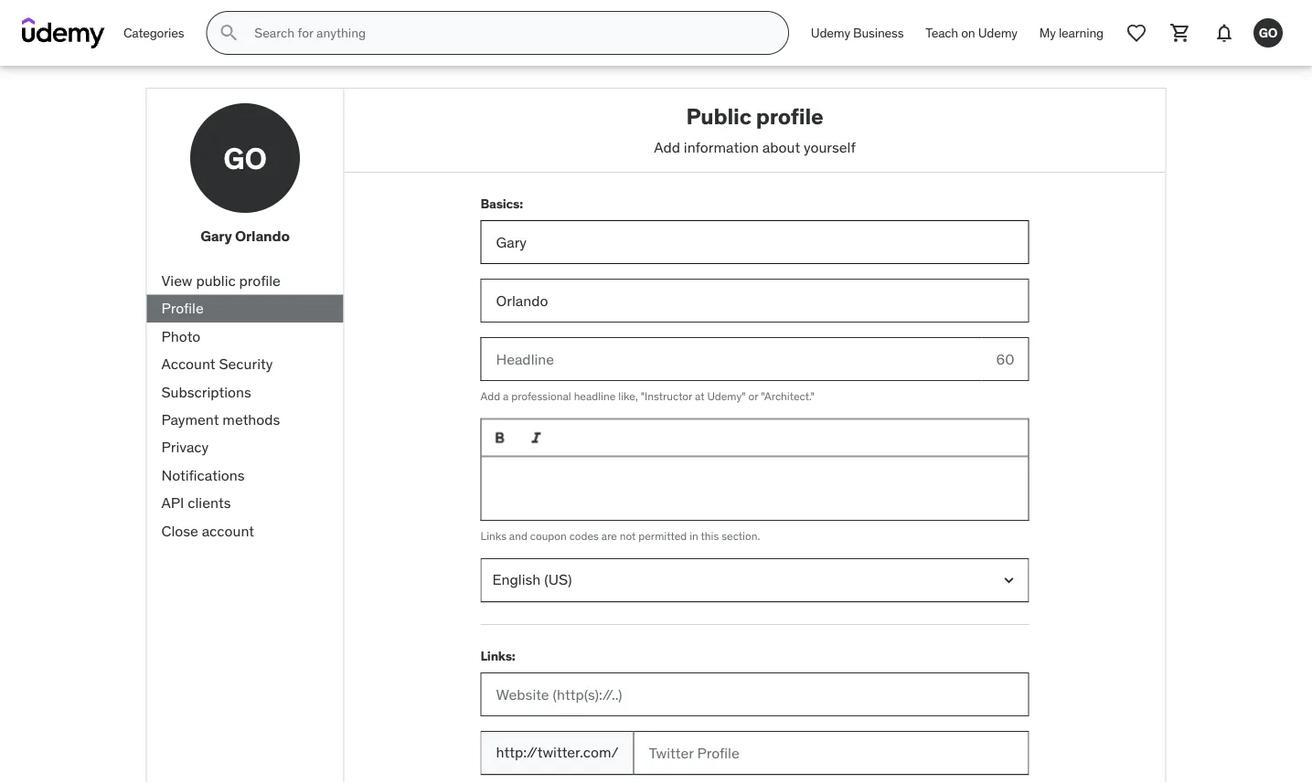 Task type: describe. For each thing, give the bounding box(es) containing it.
links
[[481, 529, 507, 543]]

permitted
[[639, 529, 687, 543]]

bold image
[[491, 429, 509, 447]]

First Name text field
[[481, 221, 1030, 265]]

add a professional headline like, "instructor at udemy" or "architect."
[[481, 389, 815, 404]]

categories button
[[113, 11, 195, 55]]

my
[[1040, 24, 1056, 41]]

security
[[219, 355, 273, 374]]

photo
[[161, 327, 201, 346]]

1 udemy from the left
[[811, 24, 851, 41]]

my learning link
[[1029, 11, 1115, 55]]

api clients link
[[147, 490, 343, 518]]

clients
[[188, 494, 231, 513]]

about
[[763, 137, 801, 156]]

categories
[[123, 24, 184, 41]]

public
[[686, 102, 752, 130]]

methods
[[223, 410, 280, 429]]

view public profile profile photo account security subscriptions payment methods privacy notifications api clients close account
[[161, 271, 281, 540]]

business
[[854, 24, 904, 41]]

subscriptions
[[161, 383, 251, 401]]

gary orlando
[[200, 227, 290, 246]]

coupon
[[530, 529, 567, 543]]

view
[[161, 271, 193, 290]]

account
[[202, 522, 254, 540]]

and
[[509, 529, 528, 543]]

orlando
[[235, 227, 290, 246]]

go link
[[1247, 11, 1291, 55]]

teach on udemy
[[926, 24, 1018, 41]]

view public profile link
[[147, 267, 343, 295]]

notifications link
[[147, 462, 343, 490]]

go inside 'go' link
[[1259, 24, 1278, 41]]

yourself
[[804, 137, 856, 156]]

italic image
[[527, 429, 546, 447]]

professional
[[512, 389, 571, 404]]

payment methods link
[[147, 406, 343, 434]]

not
[[620, 529, 636, 543]]

close
[[161, 522, 198, 540]]

close account link
[[147, 518, 343, 545]]

account
[[161, 355, 216, 374]]

are
[[602, 529, 617, 543]]

profile link
[[147, 295, 343, 323]]

teach
[[926, 24, 959, 41]]

add inside public profile add information about yourself
[[654, 137, 680, 156]]

profile
[[161, 299, 204, 318]]



Task type: locate. For each thing, give the bounding box(es) containing it.
information
[[684, 137, 759, 156]]

1 vertical spatial add
[[481, 389, 500, 404]]

udemy business
[[811, 24, 904, 41]]

learning
[[1059, 24, 1104, 41]]

1 vertical spatial go
[[223, 140, 267, 176]]

2 udemy from the left
[[978, 24, 1018, 41]]

this
[[701, 529, 719, 543]]

shopping cart with 0 items image
[[1170, 22, 1192, 44]]

gary
[[200, 227, 232, 246]]

Search for anything text field
[[251, 17, 766, 48]]

in
[[690, 529, 699, 543]]

on
[[962, 24, 976, 41]]

udemy left business
[[811, 24, 851, 41]]

profile up about
[[756, 102, 824, 130]]

1 horizontal spatial udemy
[[978, 24, 1018, 41]]

account security link
[[147, 351, 343, 379]]

photo link
[[147, 323, 343, 351]]

payment
[[161, 410, 219, 429]]

a
[[503, 389, 509, 404]]

1 horizontal spatial profile
[[756, 102, 824, 130]]

Website (http(s)://..) url field
[[481, 673, 1030, 717]]

0 horizontal spatial udemy
[[811, 24, 851, 41]]

None text field
[[481, 457, 1030, 521]]

udemy"
[[708, 389, 746, 404]]

http://twitter.com/
[[496, 744, 619, 763]]

Last Name text field
[[481, 279, 1030, 323]]

notifications image
[[1214, 22, 1236, 44]]

add
[[654, 137, 680, 156], [481, 389, 500, 404]]

at
[[695, 389, 705, 404]]

wishlist image
[[1126, 22, 1148, 44]]

udemy
[[811, 24, 851, 41], [978, 24, 1018, 41]]

1 horizontal spatial add
[[654, 137, 680, 156]]

go right notifications image
[[1259, 24, 1278, 41]]

my learning
[[1040, 24, 1104, 41]]

udemy right on
[[978, 24, 1018, 41]]

0 horizontal spatial profile
[[239, 271, 281, 290]]

like,
[[619, 389, 638, 404]]

"architect."
[[761, 389, 815, 404]]

links and coupon codes are not permitted in this section.
[[481, 529, 760, 543]]

0 horizontal spatial add
[[481, 389, 500, 404]]

1 horizontal spatial go
[[1259, 24, 1278, 41]]

profile
[[756, 102, 824, 130], [239, 271, 281, 290]]

0 horizontal spatial go
[[223, 140, 267, 176]]

subscriptions link
[[147, 379, 343, 406]]

teach on udemy link
[[915, 11, 1029, 55]]

profile up profile link
[[239, 271, 281, 290]]

headline
[[574, 389, 616, 404]]

section.
[[722, 529, 760, 543]]

submit search image
[[218, 22, 240, 44]]

0 vertical spatial go
[[1259, 24, 1278, 41]]

go
[[1259, 24, 1278, 41], [223, 140, 267, 176]]

public
[[196, 271, 236, 290]]

0 vertical spatial profile
[[756, 102, 824, 130]]

add left 'a'
[[481, 389, 500, 404]]

go up gary orlando
[[223, 140, 267, 176]]

privacy link
[[147, 434, 343, 462]]

"instructor
[[641, 389, 693, 404]]

links:
[[481, 648, 516, 664]]

basics:
[[481, 196, 523, 212]]

udemy business link
[[800, 11, 915, 55]]

or
[[749, 389, 759, 404]]

60
[[997, 350, 1015, 369]]

public profile add information about yourself
[[654, 102, 856, 156]]

0 vertical spatial add
[[654, 137, 680, 156]]

notifications
[[161, 466, 245, 485]]

Twitter Profile text field
[[634, 732, 1030, 775]]

udemy image
[[22, 17, 105, 48]]

1 vertical spatial profile
[[239, 271, 281, 290]]

add left information
[[654, 137, 680, 156]]

api
[[161, 494, 184, 513]]

privacy
[[161, 438, 209, 457]]

codes
[[570, 529, 599, 543]]

Headline text field
[[481, 338, 982, 382]]

profile inside view public profile profile photo account security subscriptions payment methods privacy notifications api clients close account
[[239, 271, 281, 290]]

profile inside public profile add information about yourself
[[756, 102, 824, 130]]



Task type: vqa. For each thing, say whether or not it's contained in the screenshot.
'text field' on the bottom
yes



